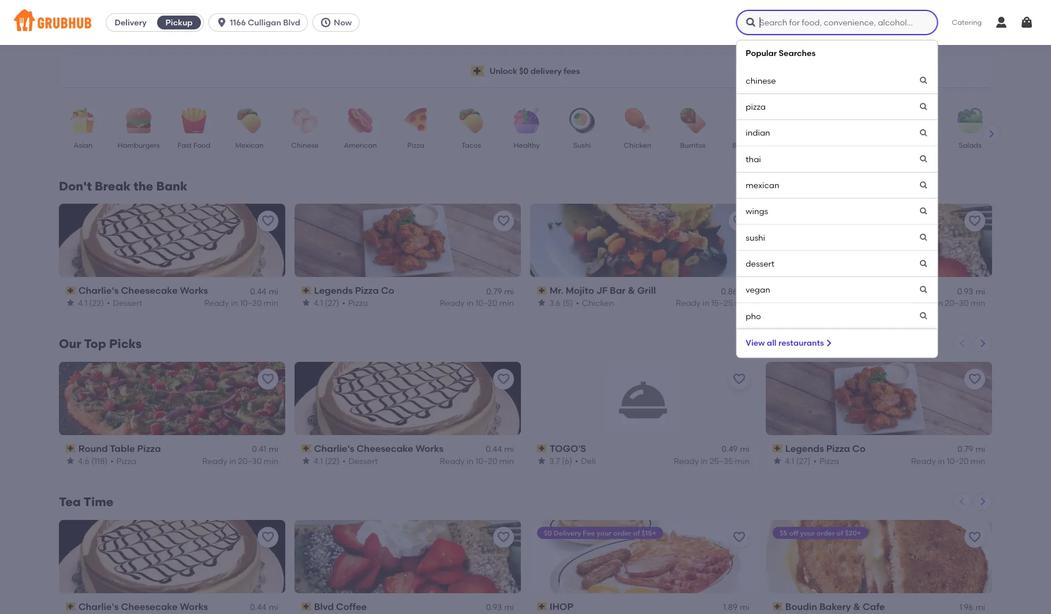 Task type: describe. For each thing, give the bounding box(es) containing it.
2 vertical spatial charlie's
[[78, 601, 119, 613]]

2 vertical spatial 0.44
[[250, 603, 266, 612]]

svg image for dessert
[[919, 259, 928, 268]]

food
[[193, 141, 210, 149]]

asian
[[74, 141, 93, 149]]

0 vertical spatial chicken
[[624, 141, 651, 149]]

tacos image
[[451, 108, 491, 133]]

1 horizontal spatial &
[[853, 601, 860, 613]]

3.8
[[785, 298, 796, 308]]

1 horizontal spatial blvd
[[314, 601, 334, 613]]

grill
[[637, 285, 656, 296]]

3.7
[[549, 456, 560, 466]]

• pizza for save this restaurant icon related to (27)
[[813, 456, 839, 466]]

salads image
[[950, 108, 990, 133]]

culligan
[[248, 18, 281, 27]]

(20)
[[798, 298, 813, 308]]

1 list box from the left
[[0, 40, 1051, 614]]

1 horizontal spatial 0.79 mi
[[958, 445, 985, 454]]

bakery
[[819, 601, 851, 613]]

save this restaurant image for (22)
[[497, 372, 511, 386]]

caret right icon image for tea time
[[978, 497, 988, 506]]

0 horizontal spatial legends
[[314, 285, 353, 296]]

1 vertical spatial 0.44
[[486, 445, 502, 454]]

chinese image
[[285, 108, 325, 133]]

1.89 mi
[[723, 603, 750, 612]]

0 horizontal spatial 4.1 (22)
[[78, 298, 104, 308]]

healthy
[[514, 141, 540, 149]]

0 vertical spatial dessert
[[791, 141, 816, 149]]

american image
[[340, 108, 381, 133]]

10–20 for save this restaurant icon associated with (22)
[[475, 456, 497, 466]]

don't
[[59, 179, 92, 194]]

1 horizontal spatial legends pizza co
[[785, 443, 866, 454]]

searches
[[779, 48, 816, 58]]

25–35
[[710, 456, 733, 466]]

save this restaurant image for charlie's cheesecake works
[[261, 214, 275, 228]]

save this restaurant image for mr. mojito jf bar & grill
[[732, 214, 746, 228]]

deli
[[581, 456, 596, 466]]

subscription pass image for round
[[66, 445, 76, 453]]

save this restaurant image for (20)
[[968, 214, 982, 228]]

3.6 (5)
[[549, 298, 573, 308]]

and inside coffee and tea
[[865, 141, 878, 149]]

vegan
[[746, 285, 770, 295]]

break
[[95, 179, 131, 194]]

$20+
[[845, 529, 861, 537]]

blvd coffee
[[314, 601, 367, 613]]

jf
[[596, 285, 607, 296]]

0 horizontal spatial 4.1 (27)
[[314, 298, 339, 308]]

now
[[334, 18, 352, 27]]

view all restaurants
[[746, 338, 824, 348]]

svg image for thai
[[919, 155, 928, 164]]

coffee inside coffee and tea
[[840, 141, 863, 149]]

1 your from the left
[[597, 529, 611, 537]]

caret left icon image for our top picks
[[958, 339, 967, 348]]

indian
[[746, 128, 770, 138]]

subscription pass image for legends
[[301, 287, 312, 295]]

0 vertical spatial caret right icon image
[[987, 129, 996, 139]]

0 horizontal spatial • dessert
[[107, 298, 142, 308]]

salads
[[959, 141, 982, 149]]

1 vertical spatial 4.1 (22)
[[314, 456, 340, 466]]

$5 off your order of $20+
[[780, 529, 861, 537]]

mexican image
[[229, 108, 270, 133]]

1 vertical spatial (27)
[[796, 456, 810, 466]]

italian image
[[895, 108, 935, 133]]

chicken image
[[617, 108, 658, 133]]

1 horizontal spatial • pizza
[[342, 298, 368, 308]]

svg image for wings
[[919, 207, 928, 216]]

chinese
[[291, 141, 319, 149]]

caret right icon image for our top picks
[[978, 339, 988, 348]]

3.8 (20)
[[785, 298, 813, 308]]

save this restaurant image for (118)
[[261, 372, 275, 386]]

burritos
[[680, 141, 706, 149]]

2 horizontal spatial subscription pass image
[[537, 445, 547, 453]]

mr.
[[550, 285, 563, 296]]

now button
[[312, 13, 364, 32]]

1 vertical spatial $0
[[544, 529, 552, 537]]

(6)
[[562, 456, 572, 466]]

unlock $0 delivery fees
[[490, 66, 580, 76]]

1 horizontal spatial 0.93 mi
[[957, 286, 985, 296]]

dessert
[[746, 259, 774, 269]]

fee
[[583, 529, 595, 537]]

1 vertical spatial charlie's
[[314, 443, 354, 454]]

pickup button
[[155, 13, 203, 32]]

1.96 mi
[[959, 603, 985, 612]]

0.41
[[252, 445, 266, 454]]

blvd inside 1166 culligan blvd button
[[283, 18, 300, 27]]

healthy image
[[506, 108, 547, 133]]

1.96
[[959, 603, 973, 612]]

2 vertical spatial works
[[180, 601, 208, 613]]

(118)
[[91, 456, 108, 466]]

0.86 mi
[[721, 286, 750, 296]]

1 vertical spatial chicken
[[582, 298, 614, 308]]

3.6
[[549, 298, 561, 308]]

fast
[[178, 141, 192, 149]]

1 vertical spatial • dessert
[[343, 456, 378, 466]]

round
[[78, 443, 108, 454]]

4.6 (118)
[[78, 456, 108, 466]]

popular searches
[[746, 48, 816, 58]]

tea time
[[59, 495, 113, 510]]

all
[[767, 338, 776, 348]]

breakfast image
[[728, 108, 769, 133]]

coffee and tea image
[[839, 108, 880, 133]]

picks
[[109, 337, 142, 351]]

bank
[[156, 179, 187, 194]]

• pizza for save this restaurant icon related to (118)
[[110, 456, 136, 466]]

breakfast
[[732, 141, 764, 149]]

pickup
[[166, 18, 193, 27]]

tea inside coffee and tea
[[853, 151, 865, 159]]

svg image inside the now button
[[320, 17, 331, 28]]

20–30 for • coffee and tea
[[945, 298, 969, 308]]

mexican
[[235, 141, 264, 149]]

1 vertical spatial 0.93
[[486, 603, 502, 612]]

don't break the bank
[[59, 179, 187, 194]]

svg image for mexican
[[919, 181, 928, 190]]

1 vertical spatial legends
[[785, 443, 824, 454]]

top
[[84, 337, 106, 351]]

1 horizontal spatial co
[[852, 443, 866, 454]]

fees
[[564, 66, 580, 76]]

restaurants
[[778, 338, 824, 348]]

time
[[84, 495, 113, 510]]

svg image inside 1166 culligan blvd button
[[216, 17, 228, 28]]

list box inside main navigation navigation
[[736, 40, 938, 358]]

1 vertical spatial and
[[851, 298, 866, 308]]

0 horizontal spatial 0.79 mi
[[486, 286, 514, 296]]

0 vertical spatial 0.44
[[250, 286, 266, 296]]



Task type: vqa. For each thing, say whether or not it's contained in the screenshot.
right 0.93
yes



Task type: locate. For each thing, give the bounding box(es) containing it.
0 horizontal spatial delivery
[[115, 18, 147, 27]]

caret left icon image
[[958, 339, 967, 348], [958, 497, 967, 506]]

0 horizontal spatial your
[[597, 529, 611, 537]]

0.44 mi for save this restaurant icon associated with (22)
[[486, 445, 514, 454]]

dessert for save this restaurant image corresponding to charlie's cheesecake works
[[113, 298, 142, 308]]

$0
[[519, 66, 529, 76], [544, 529, 552, 537]]

view
[[746, 338, 765, 348]]

• pizza
[[342, 298, 368, 308], [110, 456, 136, 466], [813, 456, 839, 466]]

0 horizontal spatial chicken
[[582, 298, 614, 308]]

0 vertical spatial works
[[180, 285, 208, 296]]

ready in 20–30 min for coffee and tea
[[909, 298, 985, 308]]

1 vertical spatial cheesecake
[[357, 443, 413, 454]]

0.44
[[250, 286, 266, 296], [486, 445, 502, 454], [250, 603, 266, 612]]

caret left icon image for tea time
[[958, 497, 967, 506]]

1 vertical spatial caret left icon image
[[958, 497, 967, 506]]

1 horizontal spatial 4.1 (22)
[[314, 456, 340, 466]]

1 horizontal spatial delivery
[[554, 529, 581, 537]]

0 horizontal spatial of
[[633, 529, 640, 537]]

0 horizontal spatial subscription pass image
[[66, 445, 76, 453]]

fast food
[[178, 141, 210, 149]]

pho
[[746, 311, 761, 321]]

svg image
[[320, 17, 331, 28], [745, 17, 757, 28], [919, 76, 928, 85], [919, 102, 928, 111], [919, 155, 928, 164], [919, 181, 928, 190], [919, 207, 928, 216], [919, 259, 928, 268], [919, 285, 928, 295], [919, 312, 928, 321], [824, 339, 833, 348]]

boudin bakery & cafe
[[785, 601, 885, 613]]

(22) for save this restaurant icon associated with (22)
[[325, 456, 340, 466]]

svg image for pho
[[919, 312, 928, 321]]

10–20
[[240, 298, 262, 308], [475, 298, 497, 308], [475, 456, 497, 466], [947, 456, 969, 466]]

order left $15+
[[613, 529, 631, 537]]

10–20 for save this restaurant icon related to (27)
[[947, 456, 969, 466]]

sushi
[[573, 141, 591, 149]]

delivery
[[530, 66, 562, 76]]

delivery left fee
[[554, 529, 581, 537]]

2 caret left icon image from the top
[[958, 497, 967, 506]]

sushi image
[[562, 108, 602, 133]]

cafe
[[863, 601, 885, 613]]

your right off
[[800, 529, 815, 537]]

popular
[[746, 48, 777, 58]]

0 vertical spatial 4.1 (27)
[[314, 298, 339, 308]]

1 vertical spatial 0.79 mi
[[958, 445, 985, 454]]

0 vertical spatial legends pizza co
[[314, 285, 394, 296]]

0 horizontal spatial 20–30
[[238, 456, 262, 466]]

chinese
[[746, 76, 776, 86]]

0 vertical spatial caret left icon image
[[958, 339, 967, 348]]

0.49
[[722, 445, 738, 454]]

bar
[[610, 285, 626, 296]]

our top picks
[[59, 337, 142, 351]]

1 horizontal spatial your
[[800, 529, 815, 537]]

togo's
[[550, 443, 586, 454]]

(5)
[[563, 298, 573, 308]]

0 vertical spatial 4.1 (22)
[[78, 298, 104, 308]]

0.86
[[721, 286, 738, 296]]

• deli
[[575, 456, 596, 466]]

list box
[[0, 40, 1051, 614], [736, 40, 938, 358]]

0 horizontal spatial (22)
[[89, 298, 104, 308]]

tacos
[[461, 141, 481, 149]]

main navigation navigation
[[0, 0, 1051, 614]]

boudin
[[785, 601, 817, 613]]

0.93
[[957, 286, 973, 296], [486, 603, 502, 612]]

wings
[[746, 207, 768, 216]]

1 vertical spatial 0.79
[[958, 445, 973, 454]]

Search for food, convenience, alcohol... search field
[[736, 10, 938, 35]]

$5
[[780, 529, 787, 537]]

of left $20+
[[837, 529, 843, 537]]

unlock
[[490, 66, 517, 76]]

1 vertical spatial tea
[[868, 298, 882, 308]]

0 vertical spatial charlie's
[[78, 285, 119, 296]]

1166
[[230, 18, 246, 27]]

0 vertical spatial ready in 20–30 min
[[909, 298, 985, 308]]

0 horizontal spatial &
[[628, 285, 635, 296]]

0 vertical spatial co
[[381, 285, 394, 296]]

0 vertical spatial cheesecake
[[121, 285, 178, 296]]

works
[[180, 285, 208, 296], [415, 443, 444, 454], [180, 601, 208, 613]]

$0 left fee
[[544, 529, 552, 537]]

off
[[789, 529, 798, 537]]

togo's logo image
[[607, 362, 680, 435]]

1 horizontal spatial $0
[[544, 529, 552, 537]]

2 list box from the left
[[736, 40, 938, 358]]

thai
[[746, 154, 761, 164]]

delivery left pickup button
[[115, 18, 147, 27]]

chicken down chicken image
[[624, 141, 651, 149]]

1 horizontal spatial order
[[817, 529, 835, 537]]

(22) for save this restaurant image corresponding to charlie's cheesecake works
[[89, 298, 104, 308]]

0 vertical spatial 0.93 mi
[[957, 286, 985, 296]]

1 horizontal spatial (27)
[[796, 456, 810, 466]]

hamburgers image
[[118, 108, 159, 133]]

0 vertical spatial 0.93
[[957, 286, 973, 296]]

pizza
[[746, 102, 766, 112]]

charlie's cheesecake works
[[78, 285, 208, 296], [314, 443, 444, 454], [78, 601, 208, 613]]

2 vertical spatial dessert
[[349, 456, 378, 466]]

delivery button
[[106, 13, 155, 32]]

0 vertical spatial 20–30
[[945, 298, 969, 308]]

fast food image
[[174, 108, 214, 133]]

0 horizontal spatial ready in 20–30 min
[[202, 456, 278, 466]]

and down "coffee and tea" "image"
[[865, 141, 878, 149]]

1 horizontal spatial dessert
[[349, 456, 378, 466]]

mojito
[[566, 285, 594, 296]]

0 vertical spatial delivery
[[115, 18, 147, 27]]

charlie's
[[78, 285, 119, 296], [314, 443, 354, 454], [78, 601, 119, 613]]

0 vertical spatial (22)
[[89, 298, 104, 308]]

of
[[633, 529, 640, 537], [837, 529, 843, 537]]

10–20 for save this restaurant image corresponding to charlie's cheesecake works
[[240, 298, 262, 308]]

our
[[59, 337, 81, 351]]

1 horizontal spatial subscription pass image
[[301, 287, 312, 295]]

1 vertical spatial works
[[415, 443, 444, 454]]

0 horizontal spatial 0.79
[[486, 286, 502, 296]]

0 horizontal spatial • pizza
[[110, 456, 136, 466]]

svg image
[[994, 16, 1008, 29], [1020, 16, 1034, 29], [216, 17, 228, 28], [919, 128, 928, 138], [919, 233, 928, 242]]

coffee for blvd coffee
[[336, 601, 367, 613]]

• chicken
[[576, 298, 614, 308]]

2 your from the left
[[800, 529, 815, 537]]

0 vertical spatial 0.79 mi
[[486, 286, 514, 296]]

grubhub plus flag logo image
[[471, 66, 485, 77]]

1 vertical spatial 0.93 mi
[[486, 603, 514, 612]]

0.79 for save this restaurant icon related to (27)
[[958, 445, 973, 454]]

2 vertical spatial tea
[[59, 495, 81, 510]]

0 vertical spatial legends
[[314, 285, 353, 296]]

1 horizontal spatial 20–30
[[945, 298, 969, 308]]

1 vertical spatial legends pizza co
[[785, 443, 866, 454]]

chicken
[[624, 141, 651, 149], [582, 298, 614, 308]]

3.7 (6)
[[549, 456, 572, 466]]

1 vertical spatial delivery
[[554, 529, 581, 537]]

svg image for pizza
[[919, 102, 928, 111]]

save this restaurant image
[[261, 214, 275, 228], [497, 214, 511, 228], [732, 214, 746, 228], [732, 372, 746, 386], [261, 531, 275, 544], [968, 531, 982, 544]]

your right fee
[[597, 529, 611, 537]]

4.1
[[78, 298, 87, 308], [314, 298, 323, 308], [314, 456, 323, 466], [785, 456, 794, 466]]

1 caret left icon image from the top
[[958, 339, 967, 348]]

0 vertical spatial 0.79
[[486, 286, 502, 296]]

catering
[[952, 18, 982, 26]]

in
[[231, 298, 238, 308], [467, 298, 474, 308], [703, 298, 709, 308], [936, 298, 943, 308], [229, 456, 236, 466], [467, 456, 474, 466], [701, 456, 708, 466], [938, 456, 945, 466]]

4.1 (27)
[[314, 298, 339, 308], [785, 456, 810, 466]]

1 of from the left
[[633, 529, 640, 537]]

$0 right 'unlock'
[[519, 66, 529, 76]]

1 vertical spatial (22)
[[325, 456, 340, 466]]

0 horizontal spatial co
[[381, 285, 394, 296]]

save this restaurant image for (27)
[[968, 372, 982, 386]]

0.79 for save this restaurant image associated with legends pizza co
[[486, 286, 502, 296]]

1 order from the left
[[613, 529, 631, 537]]

0.49 mi
[[722, 445, 750, 454]]

legends
[[314, 285, 353, 296], [785, 443, 824, 454]]

sushi
[[746, 233, 765, 242]]

0 horizontal spatial 0.93 mi
[[486, 603, 514, 612]]

0.79
[[486, 286, 502, 296], [958, 445, 973, 454]]

0 vertical spatial and
[[865, 141, 878, 149]]

1 horizontal spatial 0.93
[[957, 286, 973, 296]]

ready in 20–30 min
[[909, 298, 985, 308], [202, 456, 278, 466]]

$15+
[[642, 529, 656, 537]]

star icon image
[[66, 298, 75, 308], [301, 298, 311, 308], [537, 298, 546, 308], [773, 298, 782, 308], [66, 457, 75, 466], [301, 457, 311, 466], [537, 457, 546, 466], [773, 457, 782, 466]]

0 horizontal spatial blvd
[[283, 18, 300, 27]]

1 vertical spatial 20–30
[[238, 456, 262, 466]]

1166 culligan blvd
[[230, 18, 300, 27]]

1 vertical spatial dessert
[[113, 298, 142, 308]]

hamburgers
[[118, 141, 160, 149]]

0 vertical spatial &
[[628, 285, 635, 296]]

1 vertical spatial charlie's cheesecake works
[[314, 443, 444, 454]]

save this restaurant image for togo's
[[732, 372, 746, 386]]

dessert for save this restaurant icon associated with (22)
[[349, 456, 378, 466]]

0 vertical spatial blvd
[[283, 18, 300, 27]]

2 horizontal spatial • pizza
[[813, 456, 839, 466]]

2 vertical spatial cheesecake
[[121, 601, 178, 613]]

1 horizontal spatial chicken
[[624, 141, 651, 149]]

subscription pass image
[[301, 287, 312, 295], [66, 445, 76, 453], [537, 445, 547, 453]]

0.41 mi
[[252, 445, 278, 454]]

ready in 20–30 min for pizza
[[202, 456, 278, 466]]

0 vertical spatial charlie's cheesecake works
[[78, 285, 208, 296]]

your
[[597, 529, 611, 537], [800, 529, 815, 537]]

and right (20)
[[851, 298, 866, 308]]

coffee for • coffee and tea
[[822, 298, 849, 308]]

2 vertical spatial 0.44 mi
[[250, 603, 278, 612]]

0.44 mi
[[250, 286, 278, 296], [486, 445, 514, 454], [250, 603, 278, 612]]

1 horizontal spatial 0.79
[[958, 445, 973, 454]]

asian image
[[63, 108, 103, 133]]

(22)
[[89, 298, 104, 308], [325, 456, 340, 466]]

dessert image
[[784, 108, 824, 133]]

order left $20+
[[817, 529, 835, 537]]

& right bar at the right top of page
[[628, 285, 635, 296]]

2 vertical spatial coffee
[[336, 601, 367, 613]]

& left cafe
[[853, 601, 860, 613]]

0 vertical spatial 0.44 mi
[[250, 286, 278, 296]]

0 vertical spatial • dessert
[[107, 298, 142, 308]]

1 vertical spatial caret right icon image
[[978, 339, 988, 348]]

2 vertical spatial charlie's cheesecake works
[[78, 601, 208, 613]]

the
[[134, 179, 153, 194]]

coffee and tea
[[840, 141, 878, 159]]

1 horizontal spatial (22)
[[325, 456, 340, 466]]

1 vertical spatial ready in 20–30 min
[[202, 456, 278, 466]]

save this restaurant image
[[968, 214, 982, 228], [261, 372, 275, 386], [497, 372, 511, 386], [968, 372, 982, 386], [497, 531, 511, 544], [732, 531, 746, 544]]

4.6
[[78, 456, 89, 466]]

ihop
[[550, 601, 573, 613]]

save this restaurant image for legends pizza co
[[497, 214, 511, 228]]

delivery inside button
[[115, 18, 147, 27]]

0.44 mi for save this restaurant image corresponding to charlie's cheesecake works
[[250, 286, 278, 296]]

20–30 for • pizza
[[238, 456, 262, 466]]

caret right icon image
[[987, 129, 996, 139], [978, 339, 988, 348], [978, 497, 988, 506]]

10–20 for save this restaurant image associated with legends pizza co
[[475, 298, 497, 308]]

of left $15+
[[633, 529, 640, 537]]

0 horizontal spatial $0
[[519, 66, 529, 76]]

svg image for vegan
[[919, 285, 928, 295]]

• dessert
[[107, 298, 142, 308], [343, 456, 378, 466]]

15–25
[[711, 298, 733, 308]]

mexican
[[746, 180, 779, 190]]

svg image for chinese
[[919, 76, 928, 85]]

burritos image
[[673, 108, 713, 133]]

1 horizontal spatial ready in 20–30 min
[[909, 298, 985, 308]]

min
[[264, 298, 278, 308], [499, 298, 514, 308], [735, 298, 750, 308], [971, 298, 985, 308], [264, 456, 278, 466], [499, 456, 514, 466], [735, 456, 750, 466], [971, 456, 985, 466]]

pizza image
[[396, 108, 436, 133]]

subscription pass image
[[66, 287, 76, 295], [537, 287, 547, 295], [301, 445, 312, 453], [773, 445, 783, 453], [66, 603, 76, 611], [301, 603, 312, 611], [537, 603, 547, 611], [773, 603, 783, 611]]

1.89
[[723, 603, 738, 612]]

2 of from the left
[[837, 529, 843, 537]]

1 horizontal spatial legends
[[785, 443, 824, 454]]

mi
[[269, 286, 278, 296], [504, 286, 514, 296], [740, 286, 750, 296], [976, 286, 985, 296], [269, 445, 278, 454], [504, 445, 514, 454], [740, 445, 750, 454], [976, 445, 985, 454], [269, 603, 278, 612], [504, 603, 514, 612], [740, 603, 750, 612], [976, 603, 985, 612]]

1 vertical spatial co
[[852, 443, 866, 454]]

1 vertical spatial 0.44 mi
[[486, 445, 514, 454]]

chicken down 'jf'
[[582, 298, 614, 308]]

1166 culligan blvd button
[[209, 13, 312, 32]]

coffee
[[840, 141, 863, 149], [822, 298, 849, 308], [336, 601, 367, 613]]

1 horizontal spatial • dessert
[[343, 456, 378, 466]]

0 horizontal spatial legends pizza co
[[314, 285, 394, 296]]

ready
[[204, 298, 229, 308], [440, 298, 465, 308], [676, 298, 701, 308], [909, 298, 934, 308], [202, 456, 227, 466], [440, 456, 465, 466], [674, 456, 699, 466], [911, 456, 936, 466]]

mr. mojito jf bar & grill
[[550, 285, 656, 296]]

ready in 25–35 min
[[674, 456, 750, 466]]

and
[[865, 141, 878, 149], [851, 298, 866, 308]]

20–30
[[945, 298, 969, 308], [238, 456, 262, 466]]

american
[[344, 141, 377, 149]]

0 vertical spatial (27)
[[325, 298, 339, 308]]

1 horizontal spatial 4.1 (27)
[[785, 456, 810, 466]]

0.93 mi
[[957, 286, 985, 296], [486, 603, 514, 612]]

0 horizontal spatial (27)
[[325, 298, 339, 308]]

italian
[[904, 141, 925, 149]]

2 order from the left
[[817, 529, 835, 537]]

catering button
[[944, 9, 990, 36]]

0 horizontal spatial tea
[[59, 495, 81, 510]]



